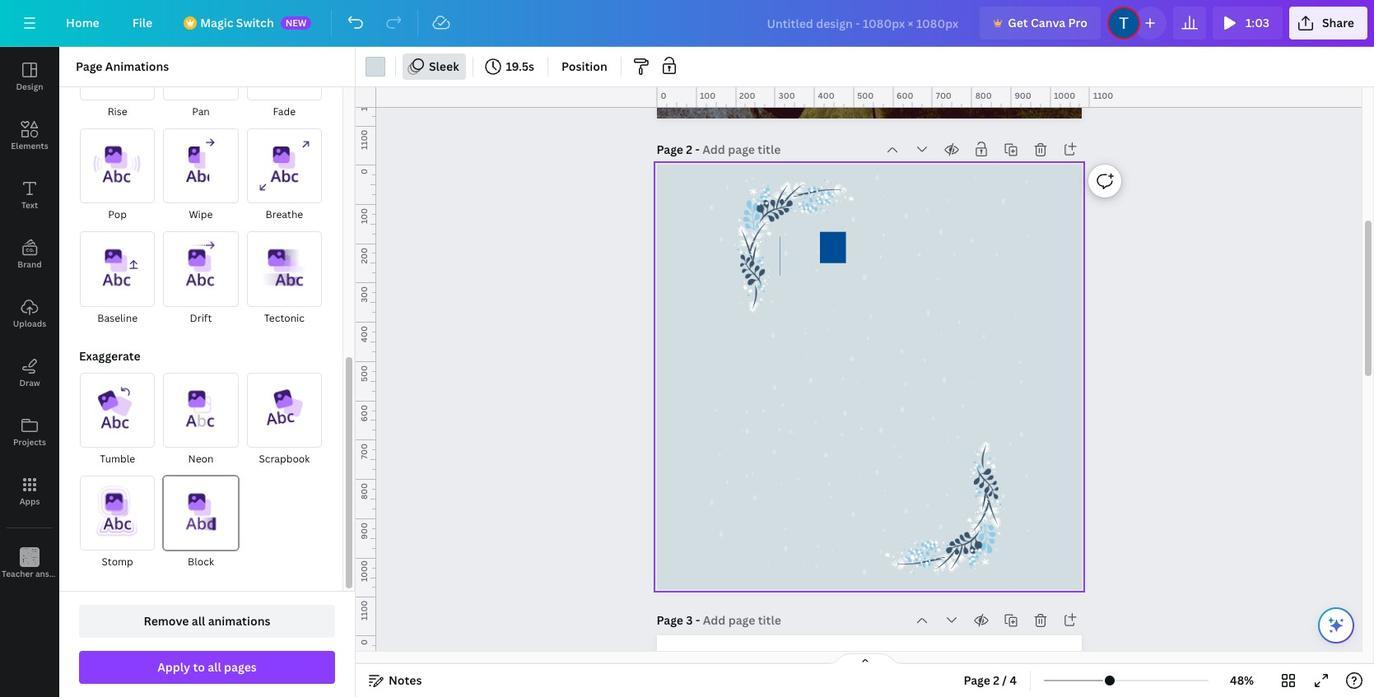 Task type: describe. For each thing, give the bounding box(es) containing it.
new
[[286, 16, 307, 29]]

e
[[806, 241, 823, 273]]

0 vertical spatial 800
[[976, 90, 992, 101]]

pro
[[1069, 15, 1088, 30]]

show pages image
[[826, 653, 905, 666]]

page 2 / 4 button
[[957, 668, 1024, 694]]

rise
[[108, 105, 127, 119]]

canva
[[1031, 15, 1066, 30]]

pan
[[192, 105, 210, 119]]

all inside apply to all pages button
[[208, 660, 221, 675]]

pop
[[108, 208, 127, 222]]

page 2 -
[[657, 142, 703, 157]]

text
[[21, 199, 38, 211]]

get
[[1008, 15, 1028, 30]]

baseline
[[97, 311, 138, 325]]

wipe
[[189, 208, 213, 222]]

2 for /
[[994, 673, 1000, 689]]

4
[[1010, 673, 1017, 689]]

u
[[868, 235, 880, 264]]

rise button
[[79, 24, 156, 121]]

to
[[193, 660, 205, 675]]

notes button
[[362, 668, 429, 694]]

neon
[[188, 452, 214, 466]]

neon image
[[163, 373, 239, 448]]

tectonic image
[[247, 232, 322, 307]]

home
[[66, 15, 99, 30]]

animations
[[208, 614, 270, 629]]

s p e c i a l h o
[[779, 235, 894, 277]]

a inside u r a
[[889, 233, 902, 263]]

/
[[1003, 673, 1007, 689]]

apply
[[157, 660, 190, 675]]

0 vertical spatial 0
[[661, 90, 667, 101]]

scrapbook
[[259, 452, 310, 466]]

a inside d a y s
[[918, 241, 936, 272]]

d a y s
[[905, 235, 959, 274]]

0 vertical spatial 1100
[[1094, 90, 1114, 101]]

a inside the s p e c i a l h o
[[837, 246, 852, 276]]

stomp button
[[79, 475, 156, 572]]

l
[[850, 247, 859, 277]]

home link
[[53, 7, 113, 40]]

1 horizontal spatial 700
[[936, 90, 952, 101]]

remove all animations button
[[79, 605, 335, 638]]

t
[[911, 231, 919, 261]]

0 vertical spatial 600
[[897, 90, 914, 101]]

tectonic button
[[246, 231, 323, 328]]

design
[[16, 81, 43, 92]]

i
[[829, 245, 840, 275]]

1 horizontal spatial 500
[[858, 90, 874, 101]]

apply to all pages button
[[79, 652, 335, 684]]

- for page 3 -
[[696, 613, 700, 628]]

elements
[[11, 140, 48, 152]]

s
[[942, 235, 959, 267]]

Design title text field
[[754, 7, 974, 40]]

48% button
[[1216, 668, 1269, 694]]

0 vertical spatial 200
[[740, 90, 756, 101]]

breathe
[[266, 208, 303, 222]]

0 vertical spatial 900
[[1015, 90, 1032, 101]]

apps button
[[0, 462, 59, 521]]

teacher
[[2, 568, 33, 580]]

draw
[[19, 377, 40, 389]]

page for page animations
[[76, 58, 103, 74]]

design button
[[0, 47, 59, 106]]

y
[[930, 238, 949, 270]]

share
[[1323, 15, 1355, 30]]

stomp
[[102, 555, 133, 569]]

c
[[818, 243, 833, 274]]

s
[[779, 235, 799, 267]]

animations
[[105, 58, 169, 74]]

file
[[132, 15, 153, 30]]

baseline image
[[80, 232, 155, 307]]

Page title text field
[[703, 613, 783, 629]]

wipe button
[[163, 128, 239, 224]]

block
[[188, 555, 214, 569]]

48%
[[1231, 673, 1254, 689]]

wipe image
[[163, 129, 239, 204]]

2 for -
[[686, 142, 693, 157]]

apply to all pages
[[157, 660, 257, 675]]

tumble button
[[79, 372, 156, 469]]

neon button
[[163, 372, 239, 469]]

19.5s
[[506, 58, 535, 74]]

1 vertical spatial 300
[[358, 287, 370, 303]]

elements button
[[0, 106, 59, 166]]

19.5s button
[[480, 54, 541, 80]]

1:03
[[1246, 15, 1270, 30]]

keys
[[66, 568, 84, 580]]

page 2 / 4
[[964, 673, 1017, 689]]

teacher answer keys
[[2, 568, 84, 580]]

brand button
[[0, 225, 59, 284]]

projects
[[13, 437, 46, 448]]

baseline button
[[79, 231, 156, 328]]

o
[[880, 246, 894, 277]]

0 vertical spatial 100
[[700, 90, 716, 101]]

uploads
[[13, 318, 46, 329]]

tumble
[[100, 452, 135, 466]]

share button
[[1290, 7, 1368, 40]]

get canva pro button
[[980, 7, 1101, 40]]

;
[[29, 570, 31, 581]]

1 horizontal spatial 300
[[779, 90, 795, 101]]



Task type: vqa. For each thing, say whether or not it's contained in the screenshot.
Dynamic QR Codes Add customized dynamic QR codes to your designs
no



Task type: locate. For each thing, give the bounding box(es) containing it.
0 horizontal spatial 2
[[686, 142, 693, 157]]

0 up page 2 -
[[661, 90, 667, 101]]

drift image
[[163, 232, 239, 307]]

stomp image
[[80, 476, 155, 551]]

drift button
[[163, 231, 239, 328]]

pan button
[[163, 24, 239, 121]]

chili lime shrimp cups caprese garlic bread quinoa tomato salad bites
[[820, 336, 919, 373], [820, 336, 919, 373]]

0 horizontal spatial 600
[[358, 405, 370, 422]]

page animations
[[76, 58, 169, 74]]

exaggerate
[[79, 348, 141, 364]]

2 vertical spatial 1100
[[358, 601, 370, 621]]

cake
[[842, 499, 860, 510], [842, 499, 860, 510]]

magic switch
[[200, 15, 274, 30]]

fresh
[[860, 423, 881, 434], [860, 423, 881, 434]]

canva assistant image
[[1327, 616, 1347, 636]]

page 3 -
[[657, 613, 703, 628]]

page for page 2 / 4
[[964, 673, 991, 689]]

1 vertical spatial 200
[[358, 248, 370, 264]]

h
[[863, 247, 881, 277]]

sleek
[[429, 58, 459, 74]]

quinoa
[[820, 362, 847, 373], [820, 362, 847, 373]]

0 vertical spatial 500
[[858, 90, 874, 101]]

2 vertical spatial 0
[[358, 640, 370, 646]]

1 vertical spatial 0
[[358, 169, 370, 175]]

1 vertical spatial 1100
[[358, 130, 370, 150]]

1 horizontal spatial 400
[[818, 90, 835, 101]]

#d2dde1 image
[[366, 57, 385, 77]]

2 inside button
[[994, 673, 1000, 689]]

600
[[897, 90, 914, 101], [358, 405, 370, 422]]

pop image
[[80, 129, 155, 204]]

pop button
[[79, 128, 156, 224]]

1 vertical spatial 2
[[994, 673, 1000, 689]]

remove
[[144, 614, 189, 629]]

all inside remove all animations button
[[192, 614, 205, 629]]

300
[[779, 90, 795, 101], [358, 287, 370, 303]]

pages
[[224, 660, 257, 675]]

1 - from the top
[[696, 142, 700, 157]]

a right c at the right top
[[837, 246, 852, 276]]

r
[[880, 234, 891, 264]]

1 horizontal spatial 800
[[976, 90, 992, 101]]

appetizers
[[833, 317, 907, 336], [833, 317, 907, 336]]

draw button
[[0, 343, 59, 403]]

position button
[[555, 54, 614, 80]]

0 horizontal spatial 900
[[358, 523, 370, 540]]

entrees butter chicken grilled chicken with fresh cherry salsa sour salmon with broccoli
[[810, 391, 929, 447], [810, 391, 929, 447]]

d
[[905, 243, 923, 274]]

0 vertical spatial -
[[696, 142, 700, 157]]

entrees
[[842, 391, 898, 410], [842, 391, 898, 410]]

0 vertical spatial 700
[[936, 90, 952, 101]]

- left page title text field
[[696, 142, 700, 157]]

100 right breathe
[[358, 208, 370, 224]]

page left /
[[964, 673, 991, 689]]

1 vertical spatial 500
[[358, 366, 370, 382]]

block image
[[163, 476, 239, 551]]

sour
[[821, 436, 838, 447], [821, 436, 838, 447]]

tumble image
[[80, 373, 155, 448]]

200
[[740, 90, 756, 101], [358, 248, 370, 264]]

drift
[[190, 311, 212, 325]]

switch
[[236, 15, 274, 30]]

1:03 button
[[1213, 7, 1283, 40]]

desserts macaroons lava cake with ice cream vanilla pudding
[[822, 467, 917, 523], [822, 467, 917, 523]]

page for page 3 -
[[657, 613, 684, 628]]

main menu bar
[[0, 0, 1375, 47]]

bites
[[901, 362, 919, 373], [901, 362, 919, 373]]

1 vertical spatial -
[[696, 613, 700, 628]]

page for page 2 -
[[657, 142, 684, 157]]

1 vertical spatial 800
[[358, 484, 370, 500]]

1 vertical spatial 700
[[358, 444, 370, 460]]

Page title text field
[[703, 142, 783, 158]]

all
[[192, 614, 205, 629], [208, 660, 221, 675]]

magic
[[200, 15, 233, 30]]

2 left /
[[994, 673, 1000, 689]]

fade button
[[246, 24, 323, 121]]

0 vertical spatial 2
[[686, 142, 693, 157]]

page left the "3"
[[657, 613, 684, 628]]

1 horizontal spatial 2
[[994, 673, 1000, 689]]

brand
[[18, 259, 42, 270]]

grilled
[[885, 410, 910, 421], [885, 410, 910, 421]]

fade
[[273, 105, 296, 119]]

p
[[792, 238, 812, 270]]

1 horizontal spatial 100
[[700, 90, 716, 101]]

100 up page 2 -
[[700, 90, 716, 101]]

a left s
[[918, 241, 936, 272]]

tomato
[[849, 362, 877, 373], [849, 362, 877, 373]]

1 horizontal spatial 900
[[1015, 90, 1032, 101]]

1 vertical spatial 900
[[358, 523, 370, 540]]

file button
[[119, 7, 166, 40]]

0 vertical spatial all
[[192, 614, 205, 629]]

breathe image
[[247, 129, 322, 204]]

0 horizontal spatial all
[[192, 614, 205, 629]]

- for page 2 -
[[696, 142, 700, 157]]

2 left page title text field
[[686, 142, 693, 157]]

0 horizontal spatial 200
[[358, 248, 370, 264]]

pudding
[[868, 512, 899, 523], [868, 512, 899, 523]]

3
[[686, 613, 693, 628]]

- right the "3"
[[696, 613, 700, 628]]

1 vertical spatial all
[[208, 660, 221, 675]]

chili
[[826, 336, 843, 347], [826, 336, 843, 347]]

1 vertical spatial 400
[[358, 326, 370, 343]]

scrapbook image
[[247, 373, 322, 448]]

broccoli
[[888, 436, 918, 447], [888, 436, 918, 447]]

page left page title text field
[[657, 142, 684, 157]]

1 horizontal spatial a
[[889, 233, 902, 263]]

butter
[[829, 410, 852, 421], [829, 410, 852, 421]]

apps
[[19, 496, 40, 507]]

all right the to
[[208, 660, 221, 675]]

200 right the tectonic image
[[358, 248, 370, 264]]

300 up page title text field
[[779, 90, 795, 101]]

100
[[700, 90, 716, 101], [358, 208, 370, 224]]

200 up page title text field
[[740, 90, 756, 101]]

a left t
[[889, 233, 902, 263]]

side panel tab list
[[0, 47, 84, 594]]

u r a
[[868, 233, 902, 264]]

position
[[562, 58, 608, 74]]

all right remove
[[192, 614, 205, 629]]

notes
[[389, 673, 422, 689]]

300 right tectonic button
[[358, 287, 370, 303]]

scrapbook button
[[246, 372, 323, 469]]

0 horizontal spatial 800
[[358, 484, 370, 500]]

breathe button
[[246, 128, 323, 224]]

2 - from the top
[[696, 613, 700, 628]]

answer
[[35, 568, 64, 580]]

uploads button
[[0, 284, 59, 343]]

0 vertical spatial 300
[[779, 90, 795, 101]]

0 horizontal spatial 400
[[358, 326, 370, 343]]

1 vertical spatial 600
[[358, 405, 370, 422]]

0 horizontal spatial 700
[[358, 444, 370, 460]]

bread
[[886, 349, 908, 360], [886, 349, 908, 360]]

remove all animations
[[144, 614, 270, 629]]

with
[[841, 423, 858, 434], [841, 423, 858, 434], [869, 436, 886, 447], [869, 436, 886, 447], [862, 499, 879, 510], [862, 499, 879, 510]]

0 horizontal spatial a
[[837, 246, 852, 276]]

1 vertical spatial 100
[[358, 208, 370, 224]]

block button
[[163, 475, 239, 572]]

1 horizontal spatial 200
[[740, 90, 756, 101]]

0 horizontal spatial 500
[[358, 366, 370, 382]]

cherry
[[883, 423, 908, 434], [883, 423, 908, 434]]

projects button
[[0, 403, 59, 462]]

page inside button
[[964, 673, 991, 689]]

700
[[936, 90, 952, 101], [358, 444, 370, 460]]

0 vertical spatial 400
[[818, 90, 835, 101]]

1 horizontal spatial 600
[[897, 90, 914, 101]]

tectonic
[[264, 311, 305, 325]]

0 right breathe button
[[358, 169, 370, 175]]

0 horizontal spatial 100
[[358, 208, 370, 224]]

caprese
[[831, 349, 860, 360], [831, 349, 860, 360]]

text button
[[0, 166, 59, 225]]

0 up notes button
[[358, 640, 370, 646]]

2 horizontal spatial a
[[918, 241, 936, 272]]

1100
[[1094, 90, 1114, 101], [358, 130, 370, 150], [358, 601, 370, 621]]

page down home link on the left
[[76, 58, 103, 74]]

salad
[[879, 362, 899, 373], [879, 362, 899, 373]]

0 horizontal spatial 300
[[358, 287, 370, 303]]

1 horizontal spatial all
[[208, 660, 221, 675]]

chicken
[[854, 410, 883, 421], [854, 410, 883, 421], [810, 423, 840, 434], [810, 423, 840, 434]]



